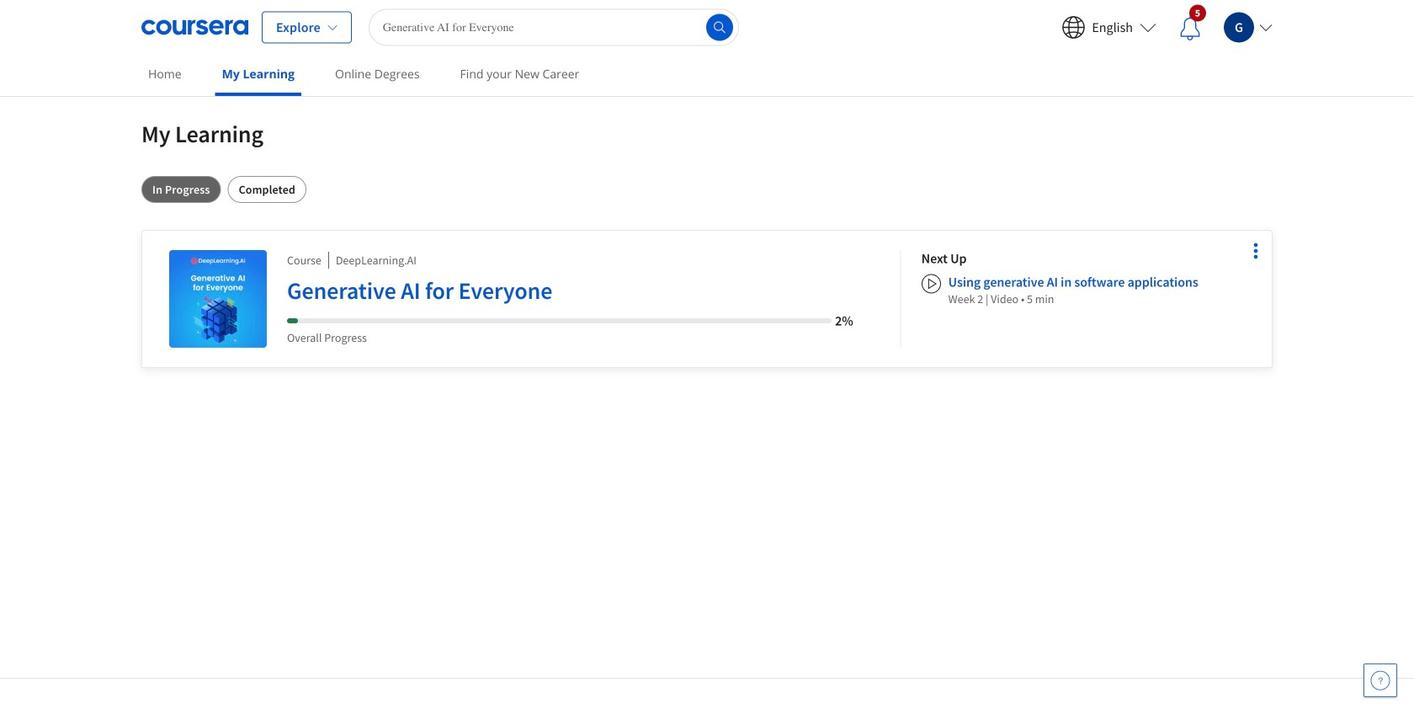 Task type: vqa. For each thing, say whether or not it's contained in the screenshot.
Online
no



Task type: locate. For each thing, give the bounding box(es) containing it.
tab list
[[141, 176, 1273, 203]]

What do you want to learn? text field
[[369, 9, 739, 46]]

None search field
[[369, 9, 739, 46]]

coursera image
[[141, 14, 248, 41]]



Task type: describe. For each thing, give the bounding box(es) containing it.
help center image
[[1371, 670, 1391, 691]]

generative ai for everyone image
[[169, 250, 267, 348]]

more option for generative ai for everyone image
[[1245, 239, 1268, 263]]



